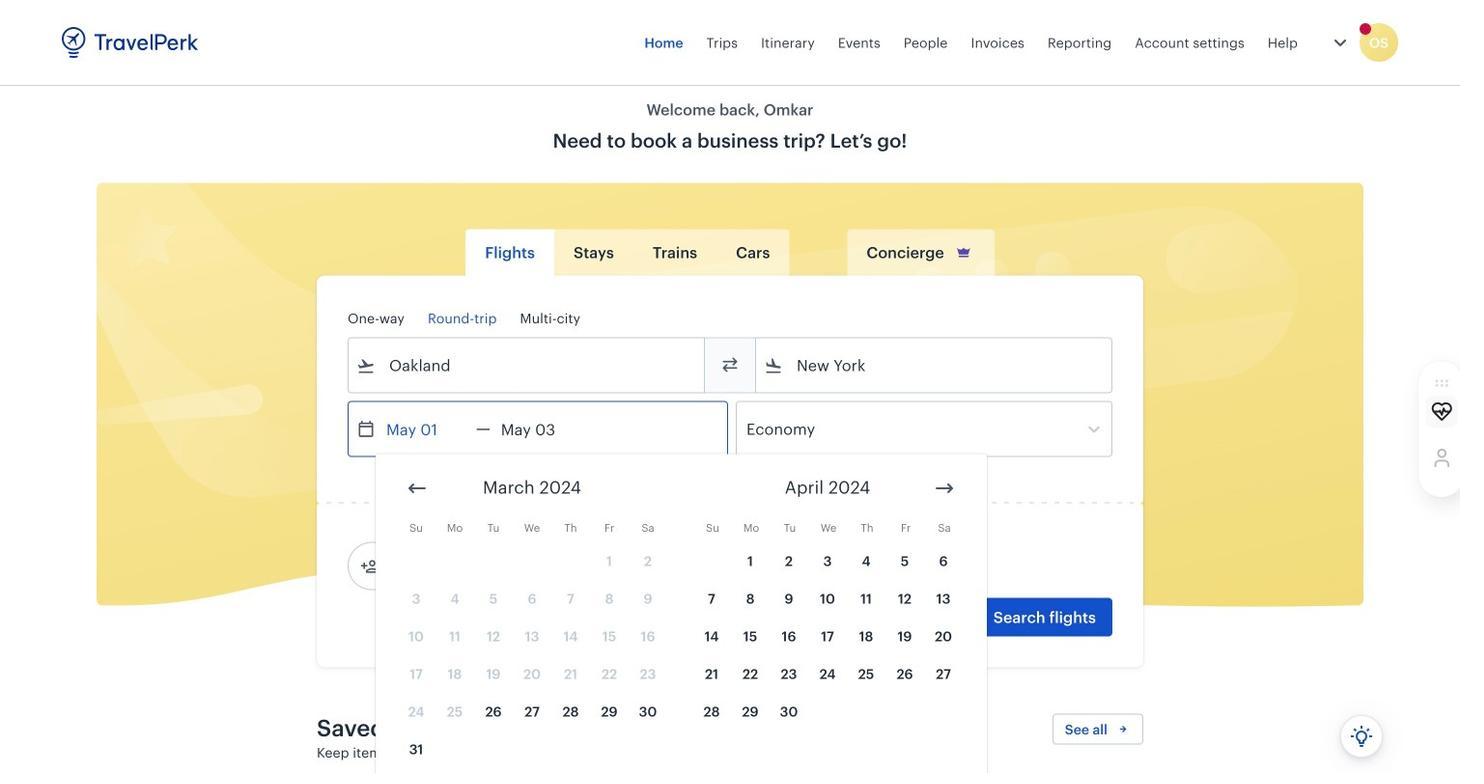 Task type: describe. For each thing, give the bounding box(es) containing it.
move backward to switch to the previous month. image
[[406, 477, 429, 500]]

Return text field
[[490, 402, 591, 456]]

calendar application
[[376, 454, 1460, 774]]

Depart text field
[[376, 402, 476, 456]]



Task type: locate. For each thing, give the bounding box(es) containing it.
From search field
[[376, 350, 679, 381]]

move forward to switch to the next month. image
[[933, 477, 956, 500]]

To search field
[[783, 350, 1087, 381]]

Add first traveler search field
[[380, 551, 580, 582]]



